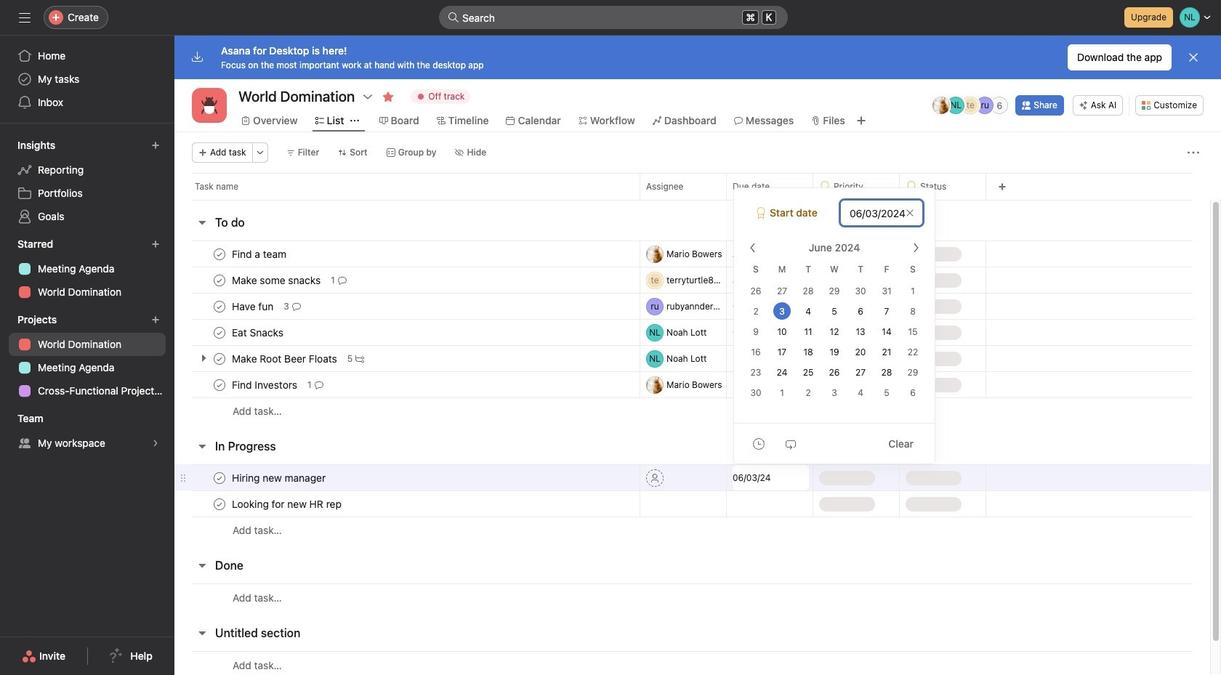 Task type: locate. For each thing, give the bounding box(es) containing it.
dismiss image
[[1188, 52, 1200, 63]]

5 mark complete checkbox from the top
[[211, 496, 228, 513]]

1 comment image
[[338, 276, 347, 285], [315, 381, 323, 389]]

3 mark complete checkbox from the top
[[211, 324, 228, 341]]

1 vertical spatial 1 comment image
[[315, 381, 323, 389]]

more actions image
[[256, 148, 264, 157]]

task name text field inside hiring new manager cell
[[229, 471, 330, 485]]

4 mark complete image from the top
[[211, 469, 228, 487]]

3 mark complete image from the top
[[211, 376, 228, 394]]

mark complete checkbox inside find a team 'cell'
[[211, 245, 228, 263]]

cell
[[727, 345, 814, 372]]

expand subtask list for the task make root beer floats image
[[198, 353, 209, 364]]

1 mark complete checkbox from the top
[[211, 245, 228, 263]]

mark complete image for eat snacks cell
[[211, 324, 228, 341]]

task name text field for mark complete option in looking for new hr rep cell
[[229, 497, 346, 512]]

add tab image
[[856, 115, 867, 127]]

None text field
[[733, 465, 810, 491]]

Search tasks, projects, and more text field
[[439, 6, 788, 29]]

mark complete image inside find a team 'cell'
[[211, 245, 228, 263]]

1 horizontal spatial 1 comment image
[[338, 276, 347, 285]]

2 vertical spatial mark complete checkbox
[[211, 376, 228, 394]]

0 vertical spatial mark complete image
[[211, 245, 228, 263]]

1 vertical spatial mark complete image
[[211, 272, 228, 289]]

mark complete checkbox inside have fun cell
[[211, 298, 228, 315]]

Task name text field
[[229, 273, 325, 288], [229, 325, 288, 340], [229, 471, 330, 485]]

5 task name text field from the top
[[229, 497, 346, 512]]

2 mark complete image from the top
[[211, 324, 228, 341]]

task name text field inside find investors cell
[[229, 378, 302, 392]]

1 task name text field from the top
[[229, 273, 325, 288]]

None field
[[439, 6, 788, 29]]

2 vertical spatial mark complete image
[[211, 376, 228, 394]]

mark complete image inside hiring new manager cell
[[211, 469, 228, 487]]

2 mark complete image from the top
[[211, 272, 228, 289]]

Task name text field
[[229, 247, 291, 261], [229, 299, 278, 314], [229, 352, 342, 366], [229, 378, 302, 392], [229, 497, 346, 512]]

mark complete checkbox for hiring new manager cell
[[211, 469, 228, 487]]

mark complete checkbox for find a team 'cell'
[[211, 245, 228, 263]]

see details, my workspace image
[[151, 439, 160, 448]]

looking for new hr rep cell
[[175, 491, 640, 518]]

1 vertical spatial mark complete checkbox
[[211, 350, 228, 368]]

3 collapse task list for this group image from the top
[[196, 560, 208, 572]]

mark complete checkbox for find investors cell
[[211, 376, 228, 394]]

task name text field for hiring new manager cell
[[229, 471, 330, 485]]

3 task name text field from the top
[[229, 471, 330, 485]]

1 mark complete image from the top
[[211, 245, 228, 263]]

mark complete checkbox inside make root beer floats "cell"
[[211, 350, 228, 368]]

show options image
[[362, 91, 374, 103]]

mark complete checkbox inside make some snacks cell
[[211, 272, 228, 289]]

mark complete image inside have fun cell
[[211, 298, 228, 315]]

2 mark complete checkbox from the top
[[211, 272, 228, 289]]

new insights image
[[151, 141, 160, 150]]

2 vertical spatial task name text field
[[229, 471, 330, 485]]

task name text field inside looking for new hr rep cell
[[229, 497, 346, 512]]

mark complete checkbox for eat snacks cell
[[211, 324, 228, 341]]

mark complete checkbox inside find investors cell
[[211, 376, 228, 394]]

add time image
[[754, 438, 765, 450]]

4 task name text field from the top
[[229, 378, 302, 392]]

mark complete image
[[211, 245, 228, 263], [211, 272, 228, 289], [211, 376, 228, 394]]

mark complete image inside find investors cell
[[211, 376, 228, 394]]

previous month image
[[748, 242, 759, 254]]

mark complete checkbox inside eat snacks cell
[[211, 324, 228, 341]]

2 mark complete checkbox from the top
[[211, 350, 228, 368]]

set to repeat image
[[786, 438, 797, 450]]

mark complete image
[[211, 298, 228, 315], [211, 324, 228, 341], [211, 350, 228, 368], [211, 469, 228, 487], [211, 496, 228, 513]]

new project or portfolio image
[[151, 316, 160, 324]]

make root beer floats cell
[[175, 345, 640, 372]]

mark complete image inside looking for new hr rep cell
[[211, 496, 228, 513]]

task name text field for mark complete option inside find a team 'cell'
[[229, 247, 291, 261]]

mark complete checkbox inside hiring new manager cell
[[211, 469, 228, 487]]

3 task name text field from the top
[[229, 352, 342, 366]]

Mark complete checkbox
[[211, 245, 228, 263], [211, 272, 228, 289], [211, 324, 228, 341], [211, 469, 228, 487], [211, 496, 228, 513]]

1 task name text field from the top
[[229, 247, 291, 261]]

tab actions image
[[350, 116, 359, 125]]

task name text field inside eat snacks cell
[[229, 325, 288, 340]]

mark complete image for mark complete option inside the make some snacks cell
[[211, 272, 228, 289]]

1 vertical spatial task name text field
[[229, 325, 288, 340]]

0 vertical spatial 1 comment image
[[338, 276, 347, 285]]

eat snacks cell
[[175, 319, 640, 346]]

task name text field inside find a team 'cell'
[[229, 247, 291, 261]]

next month image
[[911, 242, 922, 254]]

2 task name text field from the top
[[229, 299, 278, 314]]

1 mark complete image from the top
[[211, 298, 228, 315]]

mark complete checkbox inside looking for new hr rep cell
[[211, 496, 228, 513]]

mark complete image for mark complete option inside find a team 'cell'
[[211, 245, 228, 263]]

task name text field inside make some snacks cell
[[229, 273, 325, 288]]

0 horizontal spatial 1 comment image
[[315, 381, 323, 389]]

0 vertical spatial task name text field
[[229, 273, 325, 288]]

mark complete checkbox for looking for new hr rep cell
[[211, 496, 228, 513]]

collapse task list for this group image
[[196, 217, 208, 228], [196, 441, 208, 452], [196, 560, 208, 572], [196, 628, 208, 639]]

2 collapse task list for this group image from the top
[[196, 441, 208, 452]]

3 mark complete checkbox from the top
[[211, 376, 228, 394]]

4 mark complete checkbox from the top
[[211, 469, 228, 487]]

mark complete image inside eat snacks cell
[[211, 324, 228, 341]]

1 mark complete checkbox from the top
[[211, 298, 228, 315]]

Mark complete checkbox
[[211, 298, 228, 315], [211, 350, 228, 368], [211, 376, 228, 394]]

mark complete image inside make some snacks cell
[[211, 272, 228, 289]]

0 vertical spatial mark complete checkbox
[[211, 298, 228, 315]]

mark complete image for looking for new hr rep cell
[[211, 496, 228, 513]]

5 mark complete image from the top
[[211, 496, 228, 513]]

row
[[175, 173, 1222, 200], [192, 199, 1194, 201], [175, 241, 1211, 268], [175, 267, 1211, 294], [175, 293, 1211, 320], [175, 319, 1211, 346], [175, 345, 1211, 372], [175, 372, 1211, 399], [175, 398, 1211, 425], [175, 465, 1211, 492], [175, 491, 1211, 518], [175, 517, 1211, 544], [175, 584, 1211, 612], [175, 652, 1211, 676]]

2 task name text field from the top
[[229, 325, 288, 340]]

task name text field inside have fun cell
[[229, 299, 278, 314]]



Task type: describe. For each thing, give the bounding box(es) containing it.
projects element
[[0, 307, 175, 406]]

task name text field inside make root beer floats "cell"
[[229, 352, 342, 366]]

task name text field for make some snacks cell on the top of page
[[229, 273, 325, 288]]

cell inside header to do tree grid
[[727, 345, 814, 372]]

find investors cell
[[175, 372, 640, 399]]

4 collapse task list for this group image from the top
[[196, 628, 208, 639]]

task name text field for mark complete checkbox in the find investors cell
[[229, 378, 302, 392]]

insights element
[[0, 132, 175, 231]]

mark complete checkbox for make some snacks cell on the top of page
[[211, 272, 228, 289]]

make some snacks cell
[[175, 267, 640, 294]]

teams element
[[0, 406, 175, 458]]

starred element
[[0, 231, 175, 307]]

3 mark complete image from the top
[[211, 350, 228, 368]]

clear due date image
[[906, 209, 915, 217]]

hide sidebar image
[[19, 12, 31, 23]]

1 comment image for make some snacks cell on the top of page
[[338, 276, 347, 285]]

show options for due date column image
[[793, 183, 802, 191]]

1 collapse task list for this group image from the top
[[196, 217, 208, 228]]

global element
[[0, 36, 175, 123]]

none text field inside header in progress tree grid
[[733, 465, 810, 491]]

1 comment image for find investors cell
[[315, 381, 323, 389]]

mark complete image for hiring new manager cell
[[211, 469, 228, 487]]

prominent image
[[448, 12, 460, 23]]

mark complete image for mark complete checkbox in the find investors cell
[[211, 376, 228, 394]]

header to do tree grid
[[175, 241, 1211, 425]]

more actions image
[[1188, 147, 1200, 159]]

task name text field for eat snacks cell
[[229, 325, 288, 340]]

3 comments image
[[292, 302, 301, 311]]

Due date text field
[[841, 200, 924, 226]]

task name text field for mark complete checkbox in have fun cell
[[229, 299, 278, 314]]

header in progress tree grid
[[175, 465, 1211, 544]]

5 subtasks image
[[356, 355, 365, 363]]

find a team cell
[[175, 241, 640, 268]]

add field image
[[999, 183, 1007, 191]]

add items to starred image
[[151, 240, 160, 249]]

mark complete image for have fun cell
[[211, 298, 228, 315]]

have fun cell
[[175, 293, 640, 320]]

remove from starred image
[[383, 91, 394, 103]]

bug image
[[201, 97, 218, 114]]

mark complete checkbox for have fun cell
[[211, 298, 228, 315]]

show options for priority column image
[[879, 183, 888, 191]]

hiring new manager cell
[[175, 465, 640, 492]]



Task type: vqa. For each thing, say whether or not it's contained in the screenshot.
SEARCH list box
no



